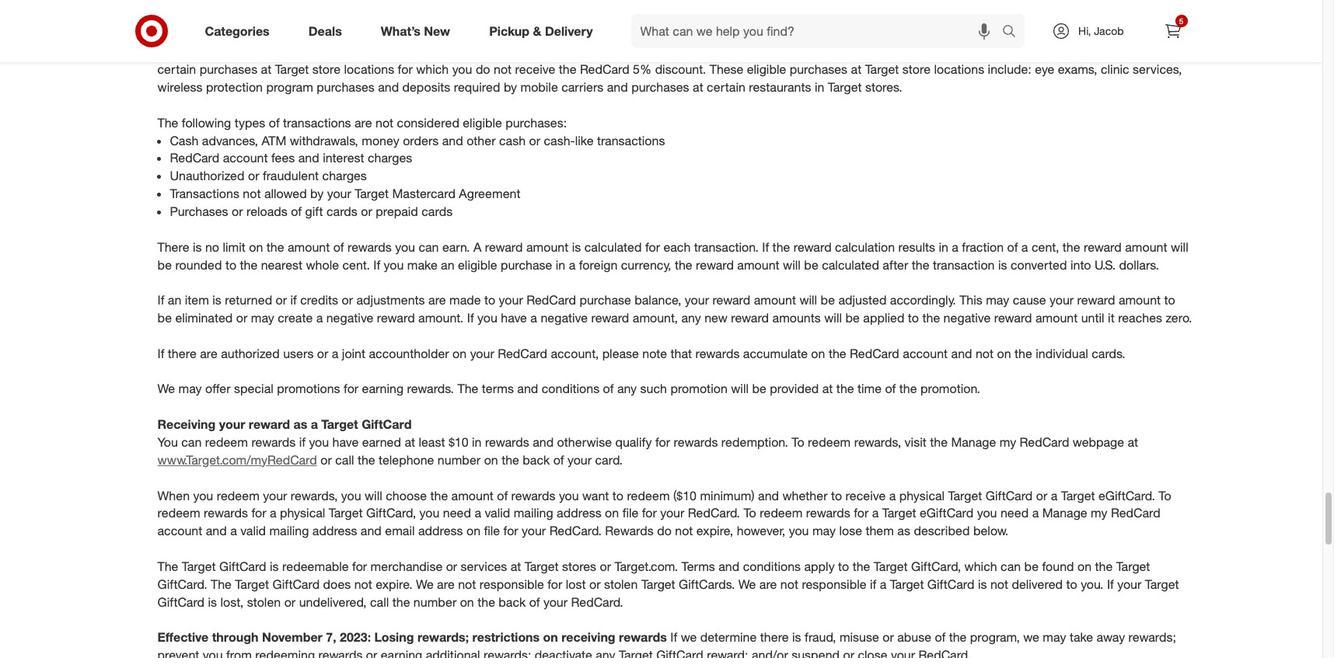 Task type: locate. For each thing, give the bounding box(es) containing it.
www.target.com/myredcard link
[[157, 452, 317, 468]]

by inside the following types of transactions are not considered eligible purchases: cash advances, atm withdrawals, money orders and other cash or cash-like transactions redcard account fees and interest charges unauthorized or fraudulent charges transactions not allowed by your target mastercard agreement purchases or reloads of gift cards or prepaid cards
[[310, 186, 324, 201]]

do inside an eligible purchase is a purchase made with your redcard at merchants other than target and target.com, minus credits, returns and adjustments. an eligible purchase also includes certain purchases at target store locations for which you do not receive the redcard 5% discount. these eligible purchases at target store locations include: eye exams, clinic services, wireless protection program purchases and deposits required by mobile carriers and purchases at certain restaurants in target stores.
[[476, 62, 490, 77]]

1 vertical spatial do
[[657, 523, 672, 539]]

egiftcard.
[[1098, 488, 1155, 503]]

or right lost
[[589, 577, 601, 592]]

or
[[529, 133, 540, 148], [248, 168, 259, 184], [232, 204, 243, 219], [361, 204, 372, 219], [276, 292, 287, 308], [342, 292, 353, 308], [236, 310, 247, 326], [317, 346, 328, 361], [320, 452, 332, 468], [1036, 488, 1047, 503], [446, 559, 457, 574], [600, 559, 611, 574], [589, 577, 601, 592], [284, 594, 296, 610], [883, 630, 894, 645], [366, 648, 377, 658], [843, 648, 854, 658]]

of inside if we determine there is fraud, misuse or abuse of the program, we may take away rewards; prevent you from redeeming rewards or earning additional rewards; deactivate any target giftcard reward; and/or suspend or close your redcard.
[[935, 630, 945, 645]]

can
[[419, 239, 439, 255], [181, 435, 202, 450], [1001, 559, 1021, 574]]

1 vertical spatial if
[[299, 435, 305, 450]]

as down promotions
[[293, 417, 307, 432]]

restaurants
[[749, 79, 811, 95]]

1 vertical spatial by
[[310, 186, 324, 201]]

redcard. inside if we determine there is fraud, misuse or abuse of the program, we may take away rewards; prevent you from redeeming rewards or earning additional rewards; deactivate any target giftcard reward; and/or suspend or close your redcard.
[[919, 648, 971, 658]]

purchases
[[200, 62, 257, 77], [790, 62, 847, 77], [317, 79, 374, 95], [631, 79, 689, 95]]

1 vertical spatial an
[[168, 292, 181, 308]]

1 horizontal spatial other
[[570, 44, 599, 59]]

your inside if we determine there is fraud, misuse or abuse of the program, we may take away rewards; prevent you from redeeming rewards or earning additional rewards; deactivate any target giftcard reward; and/or suspend or close your redcard.
[[891, 648, 915, 658]]

not down services
[[458, 577, 476, 592]]

0 horizontal spatial do
[[476, 62, 490, 77]]

and up the giftcard.
[[206, 523, 227, 539]]

target up '5%'
[[630, 44, 664, 59]]

1 horizontal spatial to
[[792, 435, 804, 450]]

0 horizontal spatial store
[[312, 62, 341, 77]]

0 vertical spatial manage
[[951, 435, 996, 450]]

giftcard inside if we determine there is fraud, misuse or abuse of the program, we may take away rewards; prevent you from redeeming rewards or earning additional rewards; deactivate any target giftcard reward; and/or suspend or close your redcard.
[[656, 648, 703, 658]]

if
[[290, 292, 297, 308], [299, 435, 305, 450], [870, 577, 876, 592]]

1 vertical spatial rewards,
[[291, 488, 338, 503]]

2 vertical spatial if
[[870, 577, 876, 592]]

any down receiving
[[596, 648, 615, 658]]

receive inside an eligible purchase is a purchase made with your redcard at merchants other than target and target.com, minus credits, returns and adjustments. an eligible purchase also includes certain purchases at target store locations for which you do not receive the redcard 5% discount. these eligible purchases at target store locations include: eye exams, clinic services, wireless protection program purchases and deposits required by mobile carriers and purchases at certain restaurants in target stores.
[[515, 62, 555, 77]]

giftcard up below. at the right bottom of page
[[986, 488, 1033, 503]]

giftcard inside receiving your reward as a target giftcard you can redeem rewards if you have earned at least $10 in rewards and otherwise qualify for rewards redemption. to redeem rewards, visit the manage my redcard webpage at www.target.com/myredcard or call the telephone number on the back of your card.
[[362, 417, 412, 432]]

giftcard inside when you redeem your rewards, you will choose the amount of rewards you want to redeem ($10 minimum) and whether to receive a physical target giftcard or a target egiftcard. to redeem rewards for a physical target giftcard, you need a valid mailing address on file for your redcard. to redeem rewards for a target egiftcard you need a manage my redcard account and a valid mailing address and email address on file for your redcard. rewards do not expire, however, you may lose them as described below.
[[986, 488, 1033, 503]]

1 horizontal spatial transactions
[[597, 133, 665, 148]]

address up redeemable
[[312, 523, 357, 539]]

purchases down '5%'
[[631, 79, 689, 95]]

effective through november 7, 2023: losing rewards; restrictions on receiving rewards
[[157, 630, 667, 645]]

transactions up withdrawals,
[[283, 115, 351, 130]]

eligible up cash
[[463, 115, 502, 130]]

1 horizontal spatial made
[[449, 292, 481, 308]]

or right stores
[[600, 559, 611, 574]]

0 vertical spatial do
[[476, 62, 490, 77]]

cards down mastercard
[[422, 204, 453, 219]]

3 negative from the left
[[943, 310, 991, 326]]

0 vertical spatial to
[[792, 435, 804, 450]]

reward
[[485, 239, 523, 255], [794, 239, 832, 255], [1084, 239, 1122, 255], [696, 257, 734, 273], [712, 292, 750, 308], [1077, 292, 1115, 308], [377, 310, 415, 326], [591, 310, 629, 326], [731, 310, 769, 326], [994, 310, 1032, 326], [249, 417, 290, 432]]

earning inside if we determine there is fraud, misuse or abuse of the program, we may take away rewards; prevent you from redeeming rewards or earning additional rewards; deactivate any target giftcard reward; and/or suspend or close your redcard.
[[381, 648, 422, 658]]

rewards; up the additional
[[417, 630, 469, 645]]

the inside if we determine there is fraud, misuse or abuse of the program, we may take away rewards; prevent you from redeeming rewards or earning additional rewards; deactivate any target giftcard reward; and/or suspend or close your redcard.
[[949, 630, 967, 645]]

rewards, inside when you redeem your rewards, you will choose the amount of rewards you want to redeem ($10 minimum) and whether to receive a physical target giftcard or a target egiftcard. to redeem rewards for a physical target giftcard, you need a valid mailing address on file for your redcard. to redeem rewards for a target egiftcard you need a manage my redcard account and a valid mailing address and email address on file for your redcard. rewards do not expire, however, you may lose them as described below.
[[291, 488, 338, 503]]

you inside receiving your reward as a target giftcard you can redeem rewards if you have earned at least $10 in rewards and otherwise qualify for rewards redemption. to redeem rewards, visit the manage my redcard webpage at www.target.com/myredcard or call the telephone number on the back of your card.
[[309, 435, 329, 450]]

mobile
[[520, 79, 558, 95]]

redcard inside the following types of transactions are not considered eligible purchases: cash advances, atm withdrawals, money orders and other cash or cash-like transactions redcard account fees and interest charges unauthorized or fraudulent charges transactions not allowed by your target mastercard agreement purchases or reloads of gift cards or prepaid cards
[[170, 150, 219, 166]]

cent,
[[1032, 239, 1059, 255]]

to right the redemption.
[[792, 435, 804, 450]]

will inside when you redeem your rewards, you will choose the amount of rewards you want to redeem ($10 minimum) and whether to receive a physical target giftcard or a target egiftcard. to redeem rewards for a physical target giftcard, you need a valid mailing address on file for your redcard. to redeem rewards for a target egiftcard you need a manage my redcard account and a valid mailing address and email address on file for your redcard. rewards do not expire, however, you may lose them as described below.
[[365, 488, 382, 503]]

1 horizontal spatial we
[[416, 577, 434, 592]]

redcard down cash
[[170, 150, 219, 166]]

0 vertical spatial if
[[290, 292, 297, 308]]

clinic
[[1101, 62, 1129, 77]]

your inside an eligible purchase is a purchase made with your redcard at merchants other than target and target.com, minus credits, returns and adjustments. an eligible purchase also includes certain purchases at target store locations for which you do not receive the redcard 5% discount. these eligible purchases at target store locations include: eye exams, clinic services, wireless protection program purchases and deposits required by mobile carriers and purchases at certain restaurants in target stores.
[[413, 44, 437, 59]]

1 vertical spatial receive
[[845, 488, 886, 503]]

redcard. inside the target giftcard is redeemable for merchandise or services at target stores or target.com. terms and conditions apply to the target giftcard, which can be found on the target giftcard. the target giftcard does not expire. we are not responsible for lost or stolen target giftcards. we are not responsible if a target giftcard is not delivered to you. if your target giftcard is lost, stolen or undelivered, call the number on the back of your redcard.
[[571, 594, 623, 610]]

described
[[914, 523, 970, 539]]

1 vertical spatial physical
[[280, 506, 325, 521]]

1 horizontal spatial account
[[223, 150, 268, 166]]

merchants
[[507, 44, 566, 59]]

accountholder
[[369, 346, 449, 361]]

rewards up the cent.
[[347, 239, 392, 255]]

2 an from the left
[[982, 44, 997, 59]]

1 negative from the left
[[326, 310, 373, 326]]

1 horizontal spatial if
[[299, 435, 305, 450]]

5%
[[633, 62, 652, 77]]

and/or
[[752, 648, 788, 658]]

locations down adjustments.
[[934, 62, 984, 77]]

the
[[559, 62, 576, 77], [266, 239, 284, 255], [772, 239, 790, 255], [1063, 239, 1080, 255], [240, 257, 258, 273], [675, 257, 692, 273], [912, 257, 929, 273], [922, 310, 940, 326], [829, 346, 846, 361], [1015, 346, 1032, 361], [836, 381, 854, 397], [899, 381, 917, 397], [930, 435, 948, 450], [358, 452, 375, 468], [502, 452, 519, 468], [430, 488, 448, 503], [853, 559, 870, 574], [1095, 559, 1113, 574], [392, 594, 410, 610], [477, 594, 495, 610], [949, 630, 967, 645]]

at inside the target giftcard is redeemable for merchandise or services at target stores or target.com. terms and conditions apply to the target giftcard, which can be found on the target giftcard. the target giftcard does not expire. we are not responsible for lost or stolen target giftcards. we are not responsible if a target giftcard is not delivered to you. if your target giftcard is lost, stolen or undelivered, call the number on the back of your redcard.
[[511, 559, 521, 574]]

2 we from the left
[[1023, 630, 1039, 645]]

1 vertical spatial mailing
[[269, 523, 309, 539]]

0 horizontal spatial certain
[[157, 62, 196, 77]]

1 horizontal spatial do
[[657, 523, 672, 539]]

0 horizontal spatial we
[[681, 630, 697, 645]]

of inside receiving your reward as a target giftcard you can redeem rewards if you have earned at least $10 in rewards and otherwise qualify for rewards redemption. to redeem rewards, visit the manage my redcard webpage at www.target.com/myredcard or call the telephone number on the back of your card.
[[553, 452, 564, 468]]

program,
[[970, 630, 1020, 645]]

purchases up protection on the top left of page
[[200, 62, 257, 77]]

the inside when you redeem your rewards, you will choose the amount of rewards you want to redeem ($10 minimum) and whether to receive a physical target giftcard or a target egiftcard. to redeem rewards for a physical target giftcard, you need a valid mailing address on file for your redcard. to redeem rewards for a target egiftcard you need a manage my redcard account and a valid mailing address and email address on file for your redcard. rewards do not expire, however, you may lose them as described below.
[[430, 488, 448, 503]]

made inside an eligible purchase is a purchase made with your redcard at merchants other than target and target.com, minus credits, returns and adjustments. an eligible purchase also includes certain purchases at target store locations for which you do not receive the redcard 5% discount. these eligible purchases at target store locations include: eye exams, clinic services, wireless protection program purchases and deposits required by mobile carriers and purchases at certain restaurants in target stores.
[[351, 44, 383, 59]]

expire.
[[376, 577, 413, 592]]

0 horizontal spatial as
[[293, 417, 307, 432]]

hi, jacob
[[1078, 24, 1124, 37]]

on inside there is no limit on the amount of rewards you can earn. a reward amount is calculated for each transaction. if the reward calculation results in a fraction of a cent, the reward amount will be rounded to the nearest whole cent. if you make an eligible purchase in a foreign currency, the reward amount will be calculated after the transaction is converted into u.s. dollars.
[[249, 239, 263, 255]]

1 horizontal spatial mailing
[[514, 506, 553, 521]]

1 horizontal spatial receive
[[845, 488, 886, 503]]

no
[[205, 239, 219, 255]]

0 vertical spatial my
[[1000, 435, 1016, 450]]

however,
[[737, 523, 785, 539]]

any
[[681, 310, 701, 326], [617, 381, 637, 397], [596, 648, 615, 658]]

0 vertical spatial back
[[523, 452, 550, 468]]

giftcard up lost,
[[219, 559, 266, 574]]

away
[[1097, 630, 1125, 645]]

eligible inside there is no limit on the amount of rewards you can earn. a reward amount is calculated for each transaction. if the reward calculation results in a fraction of a cent, the reward amount will be rounded to the nearest whole cent. if you make an eligible purchase in a foreign currency, the reward amount will be calculated after the transaction is converted into u.s. dollars.
[[458, 257, 497, 273]]

allowed
[[264, 186, 307, 201]]

mailing
[[514, 506, 553, 521], [269, 523, 309, 539]]

1 horizontal spatial cards
[[422, 204, 453, 219]]

redcard down egiftcard.
[[1111, 506, 1160, 521]]

0 vertical spatial as
[[293, 417, 307, 432]]

1 horizontal spatial we
[[1023, 630, 1039, 645]]

target inside receiving your reward as a target giftcard you can redeem rewards if you have earned at least $10 in rewards and otherwise qualify for rewards redemption. to redeem rewards, visit the manage my redcard webpage at www.target.com/myredcard or call the telephone number on the back of your card.
[[321, 417, 358, 432]]

target inside the following types of transactions are not considered eligible purchases: cash advances, atm withdrawals, money orders and other cash or cash-like transactions redcard account fees and interest charges unauthorized or fraudulent charges transactions not allowed by your target mastercard agreement purchases or reloads of gift cards or prepaid cards
[[355, 186, 389, 201]]

0 vertical spatial charges
[[368, 150, 412, 166]]

target up the giftcard.
[[182, 559, 216, 574]]

rewards, inside receiving your reward as a target giftcard you can redeem rewards if you have earned at least $10 in rewards and otherwise qualify for rewards redemption. to redeem rewards, visit the manage my redcard webpage at www.target.com/myredcard or call the telephone number on the back of your card.
[[854, 435, 901, 450]]

can inside the target giftcard is redeemable for merchandise or services at target stores or target.com. terms and conditions apply to the target giftcard, which can be found on the target giftcard. the target giftcard does not expire. we are not responsible for lost or stolen target giftcards. we are not responsible if a target giftcard is not delivered to you. if your target giftcard is lost, stolen or undelivered, call the number on the back of your redcard.
[[1001, 559, 1021, 574]]

amount up amounts
[[754, 292, 796, 308]]

as inside receiving your reward as a target giftcard you can redeem rewards if you have earned at least $10 in rewards and otherwise qualify for rewards redemption. to redeem rewards, visit the manage my redcard webpage at www.target.com/myredcard or call the telephone number on the back of your card.
[[293, 417, 307, 432]]

0 horizontal spatial which
[[416, 62, 449, 77]]

found
[[1042, 559, 1074, 574]]

stolen down target.com.
[[604, 577, 638, 592]]

there is no limit on the amount of rewards you can earn. a reward amount is calculated for each transaction. if the reward calculation results in a fraction of a cent, the reward amount will be rounded to the nearest whole cent. if you make an eligible purchase in a foreign currency, the reward amount will be calculated after the transaction is converted into u.s. dollars.
[[157, 239, 1188, 273]]

not inside an eligible purchase is a purchase made with your redcard at merchants other than target and target.com, minus credits, returns and adjustments. an eligible purchase also includes certain purchases at target store locations for which you do not receive the redcard 5% discount. these eligible purchases at target store locations include: eye exams, clinic services, wireless protection program purchases and deposits required by mobile carriers and purchases at certain restaurants in target stores.
[[494, 62, 512, 77]]

there
[[168, 346, 196, 361], [760, 630, 789, 645]]

for
[[398, 62, 413, 77], [645, 239, 660, 255], [344, 381, 359, 397], [655, 435, 670, 450], [251, 506, 266, 521], [642, 506, 657, 521], [854, 506, 869, 521], [503, 523, 518, 539], [352, 559, 367, 574], [547, 577, 562, 592]]

least
[[419, 435, 445, 450]]

1 vertical spatial file
[[484, 523, 500, 539]]

an up include:
[[982, 44, 997, 59]]

2 horizontal spatial can
[[1001, 559, 1021, 574]]

0 vertical spatial any
[[681, 310, 701, 326]]

if inside if an item is returned or if credits or adjustments are made to your redcard purchase balance, your reward amount will be adjusted accordingly. this may cause your reward amount to be eliminated or may create a negative reward amount. if you have a negative reward amount, any new reward amounts will be applied to the negative reward amount until it reaches zero.
[[290, 292, 297, 308]]

0 horizontal spatial stolen
[[247, 594, 281, 610]]

pickup & delivery
[[489, 23, 593, 39]]

reward inside receiving your reward as a target giftcard you can redeem rewards if you have earned at least $10 in rewards and otherwise qualify for rewards redemption. to redeem rewards, visit the manage my redcard webpage at www.target.com/myredcard or call the telephone number on the back of your card.
[[249, 417, 290, 432]]

1 vertical spatial earning
[[381, 648, 422, 658]]

1 vertical spatial made
[[449, 292, 481, 308]]

1 horizontal spatial store
[[902, 62, 931, 77]]

the left program,
[[949, 630, 967, 645]]

1 vertical spatial stolen
[[247, 594, 281, 610]]

the left time
[[836, 381, 854, 397]]

you up the required on the left of the page
[[452, 62, 472, 77]]

what's new
[[381, 23, 450, 39]]

rewards inside if we determine there is fraud, misuse or abuse of the program, we may take away rewards; prevent you from redeeming rewards or earning additional rewards; deactivate any target giftcard reward; and/or suspend or close your redcard.
[[318, 648, 363, 658]]

take
[[1070, 630, 1093, 645]]

have
[[501, 310, 527, 326], [332, 435, 359, 450]]

1 vertical spatial conditions
[[743, 559, 801, 574]]

0 horizontal spatial conditions
[[542, 381, 599, 397]]

or left fraudulent
[[248, 168, 259, 184]]

2 horizontal spatial to
[[1159, 488, 1171, 503]]

can up delivered
[[1001, 559, 1021, 574]]

if down the target giftcard is redeemable for merchandise or services at target stores or target.com. terms and conditions apply to the target giftcard, which can be found on the target giftcard. the target giftcard does not expire. we are not responsible for lost or stolen target giftcards. we are not responsible if a target giftcard is not delivered to you. if your target giftcard is lost, stolen or undelivered, call the number on the back of your redcard.
[[670, 630, 677, 645]]

1 vertical spatial number
[[413, 594, 457, 610]]

to
[[225, 257, 236, 273], [484, 292, 495, 308], [1164, 292, 1175, 308], [908, 310, 919, 326], [612, 488, 623, 503], [831, 488, 842, 503], [838, 559, 849, 574], [1066, 577, 1077, 592]]

or inside when you redeem your rewards, you will choose the amount of rewards you want to redeem ($10 minimum) and whether to receive a physical target giftcard or a target egiftcard. to redeem rewards for a physical target giftcard, you need a valid mailing address on file for your redcard. to redeem rewards for a target egiftcard you need a manage my redcard account and a valid mailing address and email address on file for your redcard. rewards do not expire, however, you may lose them as described below.
[[1036, 488, 1047, 503]]

0 vertical spatial have
[[501, 310, 527, 326]]

you inside if we determine there is fraud, misuse or abuse of the program, we may take away rewards; prevent you from redeeming rewards or earning additional rewards; deactivate any target giftcard reward; and/or suspend or close your redcard.
[[203, 648, 223, 658]]

purchase inside if an item is returned or if credits or adjustments are made to your redcard purchase balance, your reward amount will be adjusted accordingly. this may cause your reward amount to be eliminated or may create a negative reward amount. if you have a negative reward amount, any new reward amounts will be applied to the negative reward amount until it reaches zero.
[[579, 292, 631, 308]]

0 vertical spatial by
[[504, 79, 517, 95]]

a inside an eligible purchase is a purchase made with your redcard at merchants other than target and target.com, minus credits, returns and adjustments. an eligible purchase also includes certain purchases at target store locations for which you do not receive the redcard 5% discount. these eligible purchases at target store locations include: eye exams, clinic services, wireless protection program purchases and deposits required by mobile carriers and purchases at certain restaurants in target stores.
[[286, 44, 293, 59]]

and down considered
[[442, 133, 463, 148]]

you
[[452, 62, 472, 77], [395, 239, 415, 255], [384, 257, 404, 273], [477, 310, 497, 326], [309, 435, 329, 450], [193, 488, 213, 503], [341, 488, 361, 503], [559, 488, 579, 503], [419, 506, 439, 521], [977, 506, 997, 521], [789, 523, 809, 539], [203, 648, 223, 658]]

1 horizontal spatial locations
[[934, 62, 984, 77]]

not up promotion.
[[976, 346, 994, 361]]

purchases right program
[[317, 79, 374, 95]]

in inside an eligible purchase is a purchase made with your redcard at merchants other than target and target.com, minus credits, returns and adjustments. an eligible purchase also includes certain purchases at target store locations for which you do not receive the redcard 5% discount. these eligible purchases at target store locations include: eye exams, clinic services, wireless protection program purchases and deposits required by mobile carriers and purchases at certain restaurants in target stores.
[[815, 79, 824, 95]]

reaches
[[1118, 310, 1162, 326]]

which up the deposits
[[416, 62, 449, 77]]

1 vertical spatial transactions
[[597, 133, 665, 148]]

1 horizontal spatial giftcard,
[[911, 559, 961, 574]]

by
[[504, 79, 517, 95], [310, 186, 324, 201]]

giftcard, inside when you redeem your rewards, you will choose the amount of rewards you want to redeem ($10 minimum) and whether to receive a physical target giftcard or a target egiftcard. to redeem rewards for a physical target giftcard, you need a valid mailing address on file for your redcard. to redeem rewards for a target egiftcard you need a manage my redcard account and a valid mailing address and email address on file for your redcard. rewards do not expire, however, you may lose them as described below.
[[366, 506, 416, 521]]

are up money
[[354, 115, 372, 130]]

locations down 'with'
[[344, 62, 394, 77]]

you inside an eligible purchase is a purchase made with your redcard at merchants other than target and target.com, minus credits, returns and adjustments. an eligible purchase also includes certain purchases at target store locations for which you do not receive the redcard 5% discount. these eligible purchases at target store locations include: eye exams, clinic services, wireless protection program purchases and deposits required by mobile carriers and purchases at certain restaurants in target stores.
[[452, 62, 472, 77]]

you left from
[[203, 648, 223, 658]]

the up cash
[[157, 115, 178, 130]]

which inside the target giftcard is redeemable for merchandise or services at target stores or target.com. terms and conditions apply to the target giftcard, which can be found on the target giftcard. the target giftcard does not expire. we are not responsible for lost or stolen target giftcards. we are not responsible if a target giftcard is not delivered to you. if your target giftcard is lost, stolen or undelivered, call the number on the back of your redcard.
[[964, 559, 997, 574]]

rewards; right 'away'
[[1128, 630, 1176, 645]]

are inside if an item is returned or if credits or adjustments are made to your redcard purchase balance, your reward amount will be adjusted accordingly. this may cause your reward amount to be eliminated or may create a negative reward amount. if you have a negative reward amount, any new reward amounts will be applied to the negative reward amount until it reaches zero.
[[428, 292, 446, 308]]

you up below. at the right bottom of page
[[977, 506, 997, 521]]

fraction
[[962, 239, 1004, 255]]

if we determine there is fraud, misuse or abuse of the program, we may take away rewards; prevent you from redeeming rewards or earning additional rewards; deactivate any target giftcard reward; and/or suspend or close your redcard.
[[157, 630, 1176, 658]]

0 horizontal spatial there
[[168, 346, 196, 361]]

address right email
[[418, 523, 463, 539]]

foreign
[[579, 257, 617, 273]]

if right transaction.
[[762, 239, 769, 255]]

1 horizontal spatial have
[[501, 310, 527, 326]]

0 horizontal spatial manage
[[951, 435, 996, 450]]

0 horizontal spatial my
[[1000, 435, 1016, 450]]

email
[[385, 523, 415, 539]]

1 horizontal spatial file
[[622, 506, 638, 521]]

5 link
[[1156, 14, 1190, 48]]

new
[[424, 23, 450, 39]]

the
[[157, 115, 178, 130], [457, 381, 478, 397], [157, 559, 178, 574], [211, 577, 232, 592]]

giftcard, up email
[[366, 506, 416, 521]]

an
[[441, 257, 454, 273], [168, 292, 181, 308]]

1 horizontal spatial as
[[897, 523, 910, 539]]

the up carriers
[[559, 62, 576, 77]]

$10
[[448, 435, 468, 450]]

1 need from the left
[[443, 506, 471, 521]]

0 horizontal spatial by
[[310, 186, 324, 201]]

is down fraction
[[998, 257, 1007, 273]]

if inside the target giftcard is redeemable for merchandise or services at target stores or target.com. terms and conditions apply to the target giftcard, which can be found on the target giftcard. the target giftcard does not expire. we are not responsible for lost or stolen target giftcards. we are not responsible if a target giftcard is not delivered to you. if your target giftcard is lost, stolen or undelivered, call the number on the back of your redcard.
[[1107, 577, 1114, 592]]

the inside an eligible purchase is a purchase made with your redcard at merchants other than target and target.com, minus credits, returns and adjustments. an eligible purchase also includes certain purchases at target store locations for which you do not receive the redcard 5% discount. these eligible purchases at target store locations include: eye exams, clinic services, wireless protection program purchases and deposits required by mobile carriers and purchases at certain restaurants in target stores.
[[559, 62, 576, 77]]

for down 'with'
[[398, 62, 413, 77]]

made up amount.
[[449, 292, 481, 308]]

stolen
[[604, 577, 638, 592], [247, 594, 281, 610]]

may right 'this'
[[986, 292, 1009, 308]]

do right the rewards
[[657, 523, 672, 539]]

receive down the merchants
[[515, 62, 555, 77]]

and inside the target giftcard is redeemable for merchandise or services at target stores or target.com. terms and conditions apply to the target giftcard, which can be found on the target giftcard. the target giftcard does not expire. we are not responsible for lost or stolen target giftcards. we are not responsible if a target giftcard is not delivered to you. if your target giftcard is lost, stolen or undelivered, call the number on the back of your redcard.
[[719, 559, 740, 574]]

negative
[[326, 310, 373, 326], [541, 310, 588, 326], [943, 310, 991, 326]]

on left individual
[[997, 346, 1011, 361]]

november
[[262, 630, 322, 645]]

cent.
[[342, 257, 370, 273]]

2 need from the left
[[1000, 506, 1029, 521]]

redcard inside receiving your reward as a target giftcard you can redeem rewards if you have earned at least $10 in rewards and otherwise qualify for rewards redemption. to redeem rewards, visit the manage my redcard webpage at www.target.com/myredcard or call the telephone number on the back of your card.
[[1020, 435, 1069, 450]]

0 horizontal spatial negative
[[326, 310, 373, 326]]

transactions
[[170, 186, 239, 201]]

at down discount.
[[693, 79, 703, 95]]

responsible down services
[[479, 577, 544, 592]]

1 vertical spatial manage
[[1042, 506, 1087, 521]]

are down merchandise at the bottom
[[437, 577, 455, 592]]

eligible down the a
[[458, 257, 497, 273]]

call inside receiving your reward as a target giftcard you can redeem rewards if you have earned at least $10 in rewards and otherwise qualify for rewards redemption. to redeem rewards, visit the manage my redcard webpage at www.target.com/myredcard or call the telephone number on the back of your card.
[[335, 452, 354, 468]]

number inside receiving your reward as a target giftcard you can redeem rewards if you have earned at least $10 in rewards and otherwise qualify for rewards redemption. to redeem rewards, visit the manage my redcard webpage at www.target.com/myredcard or call the telephone number on the back of your card.
[[438, 452, 481, 468]]

1 vertical spatial certain
[[707, 79, 745, 95]]

redcard up account,
[[526, 292, 576, 308]]

eligible inside the following types of transactions are not considered eligible purchases: cash advances, atm withdrawals, money orders and other cash or cash-like transactions redcard account fees and interest charges unauthorized or fraudulent charges transactions not allowed by your target mastercard agreement purchases or reloads of gift cards or prepaid cards
[[463, 115, 502, 130]]

redcard down 'new'
[[440, 44, 490, 59]]

of inside the target giftcard is redeemable for merchandise or services at target stores or target.com. terms and conditions apply to the target giftcard, which can be found on the target giftcard. the target giftcard does not expire. we are not responsible for lost or stolen target giftcards. we are not responsible if a target giftcard is not delivered to you. if your target giftcard is lost, stolen or undelivered, call the number on the back of your redcard.
[[529, 594, 540, 610]]

for down www.target.com/myredcard
[[251, 506, 266, 521]]

store down 'deals' link
[[312, 62, 341, 77]]

an down earn.
[[441, 257, 454, 273]]

accordingly.
[[890, 292, 956, 308]]

made inside if an item is returned or if credits or adjustments are made to your redcard purchase balance, your reward amount will be adjusted accordingly. this may cause your reward amount to be eliminated or may create a negative reward amount. if you have a negative reward amount, any new reward amounts will be applied to the negative reward amount until it reaches zero.
[[449, 292, 481, 308]]

qualify
[[615, 435, 652, 450]]

2 horizontal spatial if
[[870, 577, 876, 592]]

0 horizontal spatial charges
[[322, 168, 367, 184]]

are up amount.
[[428, 292, 446, 308]]

rewards inside there is no limit on the amount of rewards you can earn. a reward amount is calculated for each transaction. if the reward calculation results in a fraction of a cent, the reward amount will be rounded to the nearest whole cent. if you make an eligible purchase in a foreign currency, the reward amount will be calculated after the transaction is converted into u.s. dollars.
[[347, 239, 392, 255]]

through
[[212, 630, 258, 645]]

0 horizontal spatial can
[[181, 435, 202, 450]]

1 horizontal spatial calculated
[[822, 257, 879, 273]]

categories
[[205, 23, 270, 39]]

as right them
[[897, 523, 910, 539]]

redeem down www.target.com/myredcard link
[[217, 488, 260, 503]]

0 vertical spatial which
[[416, 62, 449, 77]]

0 horizontal spatial any
[[596, 648, 615, 658]]

0 horizontal spatial rewards,
[[291, 488, 338, 503]]

0 horizontal spatial address
[[312, 523, 357, 539]]

purchases:
[[505, 115, 567, 130]]

0 horizontal spatial responsible
[[479, 577, 544, 592]]

them
[[866, 523, 894, 539]]

0 vertical spatial certain
[[157, 62, 196, 77]]

0 horizontal spatial need
[[443, 506, 471, 521]]

1 horizontal spatial need
[[1000, 506, 1029, 521]]

amount.
[[418, 310, 464, 326]]

1 vertical spatial call
[[370, 594, 389, 610]]

at
[[493, 44, 504, 59], [261, 62, 271, 77], [851, 62, 862, 77], [693, 79, 703, 95], [822, 381, 833, 397], [405, 435, 415, 450], [1128, 435, 1138, 450], [511, 559, 521, 574]]

choose
[[386, 488, 427, 503]]

cards right gift
[[326, 204, 357, 219]]

target inside if we determine there is fraud, misuse or abuse of the program, we may take away rewards; prevent you from redeeming rewards or earning additional rewards; deactivate any target giftcard reward; and/or suspend or close your redcard.
[[619, 648, 653, 658]]

1 vertical spatial valid
[[240, 523, 266, 539]]

if inside if we determine there is fraud, misuse or abuse of the program, we may take away rewards; prevent you from redeeming rewards or earning additional rewards; deactivate any target giftcard reward; and/or suspend or close your redcard.
[[670, 630, 677, 645]]

whether
[[782, 488, 828, 503]]

there down 'eliminated'
[[168, 346, 196, 361]]

reward up the u.s.
[[1084, 239, 1122, 255]]

2 vertical spatial any
[[596, 648, 615, 658]]

please
[[602, 346, 639, 361]]

the inside if an item is returned or if credits or adjustments are made to your redcard purchase balance, your reward amount will be adjusted accordingly. this may cause your reward amount to be eliminated or may create a negative reward amount. if you have a negative reward amount, any new reward amounts will be applied to the negative reward amount until it reaches zero.
[[922, 310, 940, 326]]

account
[[223, 150, 268, 166], [903, 346, 948, 361], [157, 523, 202, 539]]

you inside if an item is returned or if credits or adjustments are made to your redcard purchase balance, your reward amount will be adjusted accordingly. this may cause your reward amount to be eliminated or may create a negative reward amount. if you have a negative reward amount, any new reward amounts will be applied to the negative reward amount until it reaches zero.
[[477, 310, 497, 326]]

1 horizontal spatial which
[[964, 559, 997, 574]]

made
[[351, 44, 383, 59], [449, 292, 481, 308]]

for right qualify
[[655, 435, 670, 450]]

1 horizontal spatial call
[[370, 594, 389, 610]]

be left provided
[[752, 381, 766, 397]]

0 vertical spatial an
[[441, 257, 454, 273]]

we down merchandise at the bottom
[[416, 577, 434, 592]]

earned
[[362, 435, 401, 450]]

giftcard, inside the target giftcard is redeemable for merchandise or services at target stores or target.com. terms and conditions apply to the target giftcard, which can be found on the target giftcard. the target giftcard does not expire. we are not responsible for lost or stolen target giftcards. we are not responsible if a target giftcard is not delivered to you. if your target giftcard is lost, stolen or undelivered, call the number on the back of your redcard.
[[911, 559, 961, 574]]

rewards down "promotion"
[[674, 435, 718, 450]]

rewards up www.target.com/myredcard link
[[251, 435, 296, 450]]

if down them
[[870, 577, 876, 592]]

1 horizontal spatial any
[[617, 381, 637, 397]]

joint
[[342, 346, 365, 361]]

conditions down account,
[[542, 381, 599, 397]]

1 vertical spatial as
[[897, 523, 910, 539]]

and inside receiving your reward as a target giftcard you can redeem rewards if you have earned at least $10 in rewards and otherwise qualify for rewards redemption. to redeem rewards, visit the manage my redcard webpage at www.target.com/myredcard or call the telephone number on the back of your card.
[[533, 435, 554, 450]]

on down want
[[605, 506, 619, 521]]

1 vertical spatial to
[[1159, 488, 1171, 503]]

file
[[622, 506, 638, 521], [484, 523, 500, 539]]

it
[[1108, 310, 1115, 326]]

the up the giftcard.
[[157, 559, 178, 574]]

do
[[476, 62, 490, 77], [657, 523, 672, 539]]

may left lose
[[812, 523, 836, 539]]

2 locations from the left
[[934, 62, 984, 77]]

as inside when you redeem your rewards, you will choose the amount of rewards you want to redeem ($10 minimum) and whether to receive a physical target giftcard or a target egiftcard. to redeem rewards for a physical target giftcard, you need a valid mailing address on file for your redcard. to redeem rewards for a target egiftcard you need a manage my redcard account and a valid mailing address and email address on file for your redcard. rewards do not expire, however, you may lose them as described below.
[[897, 523, 910, 539]]

to inside there is no limit on the amount of rewards you can earn. a reward amount is calculated for each transaction. if the reward calculation results in a fraction of a cent, the reward amount will be rounded to the nearest whole cent. if you make an eligible purchase in a foreign currency, the reward amount will be calculated after the transaction is converted into u.s. dollars.
[[225, 257, 236, 273]]

of up the restrictions on the left bottom of page
[[529, 594, 540, 610]]

receive up them
[[845, 488, 886, 503]]

2 vertical spatial account
[[157, 523, 202, 539]]

1 horizontal spatial responsible
[[802, 577, 866, 592]]

target right you.
[[1145, 577, 1179, 592]]

0 horizontal spatial we
[[157, 381, 175, 397]]

1 vertical spatial my
[[1091, 506, 1107, 521]]

negative up account,
[[541, 310, 588, 326]]

the right visit
[[930, 435, 948, 450]]

0 vertical spatial transactions
[[283, 115, 351, 130]]

0 vertical spatial other
[[570, 44, 599, 59]]

manage inside when you redeem your rewards, you will choose the amount of rewards you want to redeem ($10 minimum) and whether to receive a physical target giftcard or a target egiftcard. to redeem rewards for a physical target giftcard, you need a valid mailing address on file for your redcard. to redeem rewards for a target egiftcard you need a manage my redcard account and a valid mailing address and email address on file for your redcard. rewards do not expire, however, you may lose them as described below.
[[1042, 506, 1087, 521]]

responsible down apply
[[802, 577, 866, 592]]

number
[[438, 452, 481, 468], [413, 594, 457, 610]]

includes
[[1124, 44, 1171, 59]]

reward down special
[[249, 417, 290, 432]]

1 horizontal spatial manage
[[1042, 506, 1087, 521]]

2 store from the left
[[902, 62, 931, 77]]

we
[[157, 381, 175, 397], [416, 577, 434, 592], [738, 577, 756, 592]]



Task type: describe. For each thing, give the bounding box(es) containing it.
&
[[533, 23, 541, 39]]

purchase up exams,
[[1043, 44, 1095, 59]]

rounded
[[175, 257, 222, 273]]

not inside when you redeem your rewards, you will choose the amount of rewards you want to redeem ($10 minimum) and whether to receive a physical target giftcard or a target egiftcard. to redeem rewards for a physical target giftcard, you need a valid mailing address on file for your redcard. to redeem rewards for a target egiftcard you need a manage my redcard account and a valid mailing address and email address on file for your redcard. rewards do not expire, however, you may lose them as described below.
[[675, 523, 693, 539]]

an eligible purchase is a purchase made with your redcard at merchants other than target and target.com, minus credits, returns and adjustments. an eligible purchase also includes certain purchases at target store locations for which you do not receive the redcard 5% discount. these eligible purchases at target store locations include: eye exams, clinic services, wireless protection program purchases and deposits required by mobile carriers and purchases at certain restaurants in target stores.
[[157, 44, 1182, 95]]

services
[[461, 559, 507, 574]]

terms
[[681, 559, 715, 574]]

my inside when you redeem your rewards, you will choose the amount of rewards you want to redeem ($10 minimum) and whether to receive a physical target giftcard or a target egiftcard. to redeem rewards for a physical target giftcard, you need a valid mailing address on file for your redcard. to redeem rewards for a target egiftcard you need a manage my redcard account and a valid mailing address and email address on file for your redcard. rewards do not expire, however, you may lose them as described below.
[[1091, 506, 1107, 521]]

purchases down credits, at the right of page
[[790, 62, 847, 77]]

jacob
[[1094, 24, 1124, 37]]

rewards down new
[[695, 346, 740, 361]]

target left egiftcard.
[[1061, 488, 1095, 503]]

0 horizontal spatial rewards;
[[417, 630, 469, 645]]

item
[[185, 292, 209, 308]]

promotion
[[670, 381, 727, 397]]

are inside the following types of transactions are not considered eligible purchases: cash advances, atm withdrawals, money orders and other cash or cash-like transactions redcard account fees and interest charges unauthorized or fraudulent charges transactions not allowed by your target mastercard agreement purchases or reloads of gift cards or prepaid cards
[[354, 115, 372, 130]]

fees
[[271, 150, 295, 166]]

at right webpage
[[1128, 435, 1138, 450]]

if right amount.
[[467, 310, 474, 326]]

for up lose
[[854, 506, 869, 521]]

target up abuse in the right of the page
[[890, 577, 924, 592]]

determine
[[700, 630, 757, 645]]

telephone
[[379, 452, 434, 468]]

cause
[[1013, 292, 1046, 308]]

2 responsible from the left
[[802, 577, 866, 592]]

time
[[857, 381, 882, 397]]

whole
[[306, 257, 339, 273]]

or inside receiving your reward as a target giftcard you can redeem rewards if you have earned at least $10 in rewards and otherwise qualify for rewards redemption. to redeem rewards, visit the manage my redcard webpage at www.target.com/myredcard or call the telephone number on the back of your card.
[[320, 452, 332, 468]]

effective
[[157, 630, 209, 645]]

additional
[[426, 648, 480, 658]]

0 vertical spatial stolen
[[604, 577, 638, 592]]

1 cards from the left
[[326, 204, 357, 219]]

delivery
[[545, 23, 593, 39]]

this
[[959, 292, 982, 308]]

dollars.
[[1119, 257, 1159, 273]]

account inside when you redeem your rewards, you will choose the amount of rewards you want to redeem ($10 minimum) and whether to receive a physical target giftcard or a target egiftcard. to redeem rewards for a physical target giftcard, you need a valid mailing address on file for your redcard. to redeem rewards for a target egiftcard you need a manage my redcard account and a valid mailing address and email address on file for your redcard. rewards do not expire, however, you may lose them as described below.
[[157, 523, 202, 539]]

1 vertical spatial calculated
[[822, 257, 879, 273]]

purchase inside there is no limit on the amount of rewards you can earn. a reward amount is calculated for each transaction. if the reward calculation results in a fraction of a cent, the reward amount will be rounded to the nearest whole cent. if you make an eligible purchase in a foreign currency, the reward amount will be calculated after the transaction is converted into u.s. dollars.
[[501, 257, 552, 273]]

1 we from the left
[[681, 630, 697, 645]]

rewards right $10
[[485, 435, 529, 450]]

a inside receiving your reward as a target giftcard you can redeem rewards if you have earned at least $10 in rewards and otherwise qualify for rewards redemption. to redeem rewards, visit the manage my redcard webpage at www.target.com/myredcard or call the telephone number on the back of your card.
[[311, 417, 318, 432]]

are down however,
[[759, 577, 777, 592]]

7,
[[326, 630, 336, 645]]

you.
[[1081, 577, 1104, 592]]

1 an from the left
[[157, 44, 172, 59]]

when you redeem your rewards, you will choose the amount of rewards you want to redeem ($10 minimum) and whether to receive a physical target giftcard or a target egiftcard. to redeem rewards for a physical target giftcard, you need a valid mailing address on file for your redcard. to redeem rewards for a target egiftcard you need a manage my redcard account and a valid mailing address and email address on file for your redcard. rewards do not expire, however, you may lose them as described below.
[[157, 488, 1171, 539]]

1 locations from the left
[[344, 62, 394, 77]]

unauthorized
[[170, 168, 245, 184]]

the down adjusted
[[829, 346, 846, 361]]

redcard down than
[[580, 62, 629, 77]]

credits,
[[796, 44, 837, 59]]

purchase down the categories at the top
[[218, 44, 270, 59]]

rewards up lose
[[806, 506, 850, 521]]

cash
[[499, 133, 526, 148]]

reward up new
[[712, 292, 750, 308]]

What can we help you find? suggestions appear below search field
[[631, 14, 1006, 48]]

redeem down when on the left bottom of page
[[157, 506, 200, 521]]

of up atm
[[269, 115, 280, 130]]

any inside if we determine there is fraud, misuse or abuse of the program, we may take away rewards; prevent you from redeeming rewards or earning additional rewards; deactivate any target giftcard reward; and/or suspend or close your redcard.
[[596, 648, 615, 658]]

of inside when you redeem your rewards, you will choose the amount of rewards you want to redeem ($10 minimum) and whether to receive a physical target giftcard or a target egiftcard. to redeem rewards for a physical target giftcard, you need a valid mailing address on file for your redcard. to redeem rewards for a target egiftcard you need a manage my redcard account and a valid mailing address and email address on file for your redcard. rewards do not expire, however, you may lose them as described below.
[[497, 488, 508, 503]]

0 vertical spatial earning
[[362, 381, 404, 397]]

an inside if an item is returned or if credits or adjustments are made to your redcard purchase balance, your reward amount will be adjusted accordingly. this may cause your reward amount to be eliminated or may create a negative reward amount. if you have a negative reward amount, any new reward amounts will be applied to the negative reward amount until it reaches zero.
[[168, 292, 181, 308]]

required
[[454, 79, 500, 95]]

receiving
[[157, 417, 216, 432]]

1 store from the left
[[312, 62, 341, 77]]

rewards right receiving
[[619, 630, 667, 645]]

2 negative from the left
[[541, 310, 588, 326]]

below.
[[973, 523, 1008, 539]]

at down returns
[[851, 62, 862, 77]]

interest
[[323, 150, 364, 166]]

new
[[704, 310, 728, 326]]

amounts
[[772, 310, 821, 326]]

terms
[[482, 381, 514, 397]]

1 horizontal spatial charges
[[368, 150, 412, 166]]

results
[[898, 239, 935, 255]]

what's
[[381, 23, 421, 39]]

do inside when you redeem your rewards, you will choose the amount of rewards you want to redeem ($10 minimum) and whether to receive a physical target giftcard or a target egiftcard. to redeem rewards for a physical target giftcard, you need a valid mailing address on file for your redcard. to redeem rewards for a target egiftcard you need a manage my redcard account and a valid mailing address and email address on file for your redcard. rewards do not expire, however, you may lose them as described below.
[[657, 523, 672, 539]]

any inside if an item is returned or if credits or adjustments are made to your redcard purchase balance, your reward amount will be adjusted accordingly. this may cause your reward amount to be eliminated or may create a negative reward amount. if you have a negative reward amount, any new reward amounts will be applied to the negative reward amount until it reaches zero.
[[681, 310, 701, 326]]

the left terms
[[457, 381, 478, 397]]

gift
[[305, 204, 323, 219]]

by inside an eligible purchase is a purchase made with your redcard at merchants other than target and target.com, minus credits, returns and adjustments. an eligible purchase also includes certain purchases at target store locations for which you do not receive the redcard 5% discount. these eligible purchases at target store locations include: eye exams, clinic services, wireless protection program purchases and deposits required by mobile carriers and purchases at certain restaurants in target stores.
[[504, 79, 517, 95]]

services,
[[1133, 62, 1182, 77]]

account inside the following types of transactions are not considered eligible purchases: cash advances, atm withdrawals, money orders and other cash or cash-like transactions redcard account fees and interest charges unauthorized or fraudulent charges transactions not allowed by your target mastercard agreement purchases or reloads of gift cards or prepaid cards
[[223, 150, 268, 166]]

2 cards from the left
[[422, 204, 453, 219]]

is left redeemable
[[270, 559, 279, 574]]

adjustments
[[356, 292, 425, 308]]

or right credits
[[342, 292, 353, 308]]

0 vertical spatial conditions
[[542, 381, 599, 397]]

at up program
[[261, 62, 271, 77]]

the inside the following types of transactions are not considered eligible purchases: cash advances, atm withdrawals, money orders and other cash or cash-like transactions redcard account fees and interest charges unauthorized or fraudulent charges transactions not allowed by your target mastercard agreement purchases or reloads of gift cards or prepaid cards
[[157, 115, 178, 130]]

balance,
[[635, 292, 681, 308]]

2023:
[[340, 630, 371, 645]]

target up program
[[275, 62, 309, 77]]

1 horizontal spatial valid
[[485, 506, 510, 521]]

after
[[883, 257, 908, 273]]

1 horizontal spatial certain
[[707, 79, 745, 95]]

there inside if we determine there is fraud, misuse or abuse of the program, we may take away rewards; prevent you from redeeming rewards or earning additional rewards; deactivate any target giftcard reward; and/or suspend or close your redcard.
[[760, 630, 789, 645]]

for up services
[[503, 523, 518, 539]]

1 vertical spatial charges
[[322, 168, 367, 184]]

amount up dollars.
[[1125, 239, 1167, 255]]

target down egiftcard.
[[1116, 559, 1150, 574]]

stores
[[562, 559, 596, 574]]

search
[[995, 25, 1032, 40]]

0 vertical spatial physical
[[899, 488, 945, 503]]

credits
[[300, 292, 338, 308]]

or left reloads
[[232, 204, 243, 219]]

0 horizontal spatial to
[[744, 506, 756, 521]]

and up discount.
[[668, 44, 689, 59]]

adjustments.
[[907, 44, 979, 59]]

or left services
[[446, 559, 457, 574]]

the down each at the top of the page
[[675, 257, 692, 273]]

can inside receiving your reward as a target giftcard you can redeem rewards if you have earned at least $10 in rewards and otherwise qualify for rewards redemption. to redeem rewards, visit the manage my redcard webpage at www.target.com/myredcard or call the telephone number on the back of your card.
[[181, 435, 202, 450]]

redcard. up stores
[[549, 523, 602, 539]]

reward down adjustments
[[377, 310, 415, 326]]

and up promotion.
[[951, 346, 972, 361]]

giftcard down redeemable
[[273, 577, 320, 592]]

if there are authorized users or a joint accountholder on your redcard account, please note that rewards accumulate on the redcard account and not on the individual cards.
[[157, 346, 1125, 361]]

1 horizontal spatial address
[[418, 523, 463, 539]]

is down below. at the right bottom of page
[[978, 577, 987, 592]]

reward left 'calculation'
[[794, 239, 832, 255]]

promotion.
[[920, 381, 980, 397]]

the left individual
[[1015, 346, 1032, 361]]

purchases
[[170, 204, 228, 219]]

of right fraction
[[1007, 239, 1018, 255]]

1 vertical spatial account
[[903, 346, 948, 361]]

redcard up time
[[850, 346, 899, 361]]

at down pickup
[[493, 44, 504, 59]]

reward up please
[[591, 310, 629, 326]]

on inside receiving your reward as a target giftcard you can redeem rewards if you have earned at least $10 in rewards and otherwise qualify for rewards redemption. to redeem rewards, visit the manage my redcard webpage at www.target.com/myredcard or call the telephone number on the back of your card.
[[484, 452, 498, 468]]

or down '2023:'
[[366, 648, 377, 658]]

to inside receiving your reward as a target giftcard you can redeem rewards if you have earned at least $10 in rewards and otherwise qualify for rewards redemption. to redeem rewards, visit the manage my redcard webpage at www.target.com/myredcard or call the telephone number on the back of your card.
[[792, 435, 804, 450]]

we may offer special promotions for earning rewards. the terms and conditions of any such promotion will be provided at the time of the promotion.
[[157, 381, 980, 397]]

0 vertical spatial there
[[168, 346, 196, 361]]

reward right new
[[731, 310, 769, 326]]

wireless
[[157, 79, 203, 95]]

target up lost,
[[235, 577, 269, 592]]

pickup
[[489, 23, 529, 39]]

for inside receiving your reward as a target giftcard you can redeem rewards if you have earned at least $10 in rewards and otherwise qualify for rewards redemption. to redeem rewards, visit the manage my redcard webpage at www.target.com/myredcard or call the telephone number on the back of your card.
[[655, 435, 670, 450]]

1 horizontal spatial rewards;
[[484, 648, 531, 658]]

receive inside when you redeem your rewards, you will choose the amount of rewards you want to redeem ($10 minimum) and whether to receive a physical target giftcard or a target egiftcard. to redeem rewards for a physical target giftcard, you need a valid mailing address on file for your redcard. to redeem rewards for a target egiftcard you need a manage my redcard account and a valid mailing address and email address on file for your redcard. rewards do not expire, however, you may lose them as described below.
[[845, 488, 886, 503]]

redcard inside if an item is returned or if credits or adjustments are made to your redcard purchase balance, your reward amount will be adjusted accordingly. this may cause your reward amount to be eliminated or may create a negative reward amount. if you have a negative reward amount, any new reward amounts will be applied to the negative reward amount until it reaches zero.
[[526, 292, 576, 308]]

not up money
[[375, 115, 393, 130]]

and right returns
[[883, 44, 904, 59]]

you down whether
[[789, 523, 809, 539]]

reward right the a
[[485, 239, 523, 255]]

like
[[575, 133, 594, 148]]

which inside an eligible purchase is a purchase made with your redcard at merchants other than target and target.com, minus credits, returns and adjustments. an eligible purchase also includes certain purchases at target store locations for which you do not receive the redcard 5% discount. these eligible purchases at target store locations include: eye exams, clinic services, wireless protection program purchases and deposits required by mobile carriers and purchases at certain restaurants in target stores.
[[416, 62, 449, 77]]

can inside there is no limit on the amount of rewards you can earn. a reward amount is calculated for each transaction. if the reward calculation results in a fraction of a cent, the reward amount will be rounded to the nearest whole cent. if you make an eligible purchase in a foreign currency, the reward amount will be calculated after the transaction is converted into u.s. dollars.
[[419, 239, 439, 255]]

fraudulent
[[263, 168, 319, 184]]

is inside an eligible purchase is a purchase made with your redcard at merchants other than target and target.com, minus credits, returns and adjustments. an eligible purchase also includes certain purchases at target store locations for which you do not receive the redcard 5% discount. these eligible purchases at target store locations include: eye exams, clinic services, wireless protection program purchases and deposits required by mobile carriers and purchases at certain restaurants in target stores.
[[274, 44, 283, 59]]

adjusted
[[838, 292, 887, 308]]

target down returns
[[828, 79, 862, 95]]

when
[[157, 488, 190, 503]]

number inside the target giftcard is redeemable for merchandise or services at target stores or target.com. terms and conditions apply to the target giftcard, which can be found on the target giftcard. the target giftcard does not expire. we are not responsible for lost or stolen target giftcards. we are not responsible if a target giftcard is not delivered to you. if your target giftcard is lost, stolen or undelivered, call the number on the back of your redcard.
[[413, 594, 457, 610]]

the down services
[[477, 594, 495, 610]]

0 vertical spatial calculated
[[584, 239, 642, 255]]

if inside the target giftcard is redeemable for merchandise or services at target stores or target.com. terms and conditions apply to the target giftcard, which can be found on the target giftcard. the target giftcard does not expire. we are not responsible for lost or stolen target giftcards. we are not responsible if a target giftcard is not delivered to you. if your target giftcard is lost, stolen or undelivered, call the number on the back of your redcard.
[[870, 577, 876, 592]]

2 horizontal spatial rewards;
[[1128, 630, 1176, 645]]

call inside the target giftcard is redeemable for merchandise or services at target stores or target.com. terms and conditions apply to the target giftcard, which can be found on the target giftcard. the target giftcard does not expire. we are not responsible for lost or stolen target giftcards. we are not responsible if a target giftcard is not delivered to you. if your target giftcard is lost, stolen or undelivered, call the number on the back of your redcard.
[[370, 594, 389, 610]]

redeemable
[[282, 559, 349, 574]]

0 horizontal spatial mailing
[[269, 523, 309, 539]]

applied
[[863, 310, 904, 326]]

target up stores.
[[865, 62, 899, 77]]

target up "egiftcard"
[[948, 488, 982, 503]]

amount inside when you redeem your rewards, you will choose the amount of rewards you want to redeem ($10 minimum) and whether to receive a physical target giftcard or a target egiftcard. to redeem rewards for a physical target giftcard, you need a valid mailing address on file for your redcard. to redeem rewards for a target egiftcard you need a manage my redcard account and a valid mailing address and email address on file for your redcard. rewards do not expire, however, you may lose them as described below.
[[451, 488, 494, 503]]

an inside there is no limit on the amount of rewards you can earn. a reward amount is calculated for each transaction. if the reward calculation results in a fraction of a cent, the reward amount will be rounded to the nearest whole cent. if you make an eligible purchase in a foreign currency, the reward amount will be calculated after the transaction is converted into u.s. dollars.
[[441, 257, 454, 273]]

egiftcard
[[920, 506, 974, 521]]

you up make
[[395, 239, 415, 255]]

is left lost,
[[208, 594, 217, 610]]

may down the returned at top left
[[251, 310, 274, 326]]

lost
[[566, 577, 586, 592]]

be up amounts
[[804, 257, 818, 273]]

amount down cause
[[1036, 310, 1078, 326]]

back inside the target giftcard is redeemable for merchandise or services at target stores or target.com. terms and conditions apply to the target giftcard, which can be found on the target giftcard. the target giftcard does not expire. we are not responsible for lost or stolen target giftcards. we are not responsible if a target giftcard is not delivered to you. if your target giftcard is lost, stolen or undelivered, call the number on the back of your redcard.
[[499, 594, 526, 610]]

0 horizontal spatial physical
[[280, 506, 325, 521]]

1 responsible from the left
[[479, 577, 544, 592]]

not right does
[[354, 577, 372, 592]]

amount up whole on the top of the page
[[288, 239, 330, 255]]

redeem up www.target.com/myredcard link
[[205, 435, 248, 450]]

for inside an eligible purchase is a purchase made with your redcard at merchants other than target and target.com, minus credits, returns and adjustments. an eligible purchase also includes certain purchases at target store locations for which you do not receive the redcard 5% discount. these eligible purchases at target store locations include: eye exams, clinic services, wireless protection program purchases and deposits required by mobile carriers and purchases at certain restaurants in target stores.
[[398, 62, 413, 77]]

have inside receiving your reward as a target giftcard you can redeem rewards if you have earned at least $10 in rewards and otherwise qualify for rewards redemption. to redeem rewards, visit the manage my redcard webpage at www.target.com/myredcard or call the telephone number on the back of your card.
[[332, 435, 359, 450]]

redcard inside when you redeem your rewards, you will choose the amount of rewards you want to redeem ($10 minimum) and whether to receive a physical target giftcard or a target egiftcard. to redeem rewards for a physical target giftcard, you need a valid mailing address on file for your redcard. to redeem rewards for a target egiftcard you need a manage my redcard account and a valid mailing address and email address on file for your redcard. rewards do not expire, however, you may lose them as described below.
[[1111, 506, 1160, 521]]

until
[[1081, 310, 1104, 326]]

limit
[[223, 239, 246, 255]]

if right the cent.
[[373, 257, 380, 273]]

conditions inside the target giftcard is redeemable for merchandise or services at target stores or target.com. terms and conditions apply to the target giftcard, which can be found on the target giftcard. the target giftcard does not expire. we are not responsible for lost or stolen target giftcards. we are not responsible if a target giftcard is not delivered to you. if your target giftcard is lost, stolen or undelivered, call the number on the back of your redcard.
[[743, 559, 801, 574]]

rewards left want
[[511, 488, 555, 503]]

webpage
[[1073, 435, 1124, 450]]

and down withdrawals,
[[298, 150, 319, 166]]

on up you.
[[1077, 559, 1092, 574]]

1 vertical spatial any
[[617, 381, 637, 397]]

eligible up wireless
[[176, 44, 215, 59]]

of down please
[[603, 381, 614, 397]]

include:
[[988, 62, 1031, 77]]

if up receiving
[[157, 346, 164, 361]]

target.com,
[[692, 44, 756, 59]]

accumulate
[[743, 346, 808, 361]]

or up close
[[883, 630, 894, 645]]

is inside if we determine there is fraud, misuse or abuse of the program, we may take away rewards; prevent you from redeeming rewards or earning additional rewards; deactivate any target giftcard reward; and/or suspend or close your redcard.
[[792, 630, 801, 645]]

the right transaction.
[[772, 239, 790, 255]]

each
[[663, 239, 691, 255]]

make
[[407, 257, 437, 273]]

my inside receiving your reward as a target giftcard you can redeem rewards if you have earned at least $10 in rewards and otherwise qualify for rewards redemption. to redeem rewards, visit the manage my redcard webpage at www.target.com/myredcard or call the telephone number on the back of your card.
[[1000, 435, 1016, 450]]

rewards down www.target.com/myredcard link
[[204, 506, 248, 521]]

also
[[1098, 44, 1121, 59]]

giftcard down the giftcard.
[[157, 594, 205, 610]]

reward down transaction.
[[696, 257, 734, 273]]

2 horizontal spatial we
[[738, 577, 756, 592]]

cash-
[[544, 133, 575, 148]]

protection
[[206, 79, 263, 95]]

0 horizontal spatial valid
[[240, 523, 266, 539]]

if inside receiving your reward as a target giftcard you can redeem rewards if you have earned at least $10 in rewards and otherwise qualify for rewards redemption. to redeem rewards, visit the manage my redcard webpage at www.target.com/myredcard or call the telephone number on the back of your card.
[[299, 435, 305, 450]]

a inside the target giftcard is redeemable for merchandise or services at target stores or target.com. terms and conditions apply to the target giftcard, which can be found on the target giftcard. the target giftcard does not expire. we are not responsible for lost or stolen target giftcards. we are not responsible if a target giftcard is not delivered to you. if your target giftcard is lost, stolen or undelivered, call the number on the back of your redcard.
[[880, 577, 886, 592]]

be inside the target giftcard is redeemable for merchandise or services at target stores or target.com. terms and conditions apply to the target giftcard, which can be found on the target giftcard. the target giftcard does not expire. we are not responsible for lost or stolen target giftcards. we are not responsible if a target giftcard is not delivered to you. if your target giftcard is lost, stolen or undelivered, call the number on the back of your redcard.
[[1024, 559, 1039, 574]]

apply
[[804, 559, 835, 574]]

prepaid
[[376, 204, 418, 219]]

that
[[671, 346, 692, 361]]

have inside if an item is returned or if credits or adjustments are made to your redcard purchase balance, your reward amount will be adjusted accordingly. this may cause your reward amount to be eliminated or may create a negative reward amount. if you have a negative reward amount, any new reward amounts will be applied to the negative reward amount until it reaches zero.
[[501, 310, 527, 326]]

manage inside receiving your reward as a target giftcard you can redeem rewards if you have earned at least $10 in rewards and otherwise qualify for rewards redemption. to redeem rewards, visit the manage my redcard webpage at www.target.com/myredcard or call the telephone number on the back of your card.
[[951, 435, 996, 450]]

not left delivered
[[990, 577, 1008, 592]]

expire,
[[696, 523, 733, 539]]

the down terms
[[502, 452, 519, 468]]

provided
[[770, 381, 819, 397]]

at right provided
[[822, 381, 833, 397]]

other inside an eligible purchase is a purchase made with your redcard at merchants other than target and target.com, minus credits, returns and adjustments. an eligible purchase also includes certain purchases at target store locations for which you do not receive the redcard 5% discount. these eligible purchases at target store locations include: eye exams, clinic services, wireless protection program purchases and deposits required by mobile carriers and purchases at certain restaurants in target stores.
[[570, 44, 599, 59]]

deactivate
[[535, 648, 592, 658]]

receiving your reward as a target giftcard you can redeem rewards if you have earned at least $10 in rewards and otherwise qualify for rewards redemption. to redeem rewards, visit the manage my redcard webpage at www.target.com/myredcard or call the telephone number on the back of your card.
[[157, 417, 1138, 468]]

amount right the a
[[526, 239, 568, 255]]

promotions
[[277, 381, 340, 397]]

your inside the following types of transactions are not considered eligible purchases: cash advances, atm withdrawals, money orders and other cash or cash-like transactions redcard account fees and interest charges unauthorized or fraudulent charges transactions not allowed by your target mastercard agreement purchases or reloads of gift cards or prepaid cards
[[327, 186, 351, 201]]

following
[[182, 115, 231, 130]]

may inside when you redeem your rewards, you will choose the amount of rewards you want to redeem ($10 minimum) and whether to receive a physical target giftcard or a target egiftcard. to redeem rewards for a physical target giftcard, you need a valid mailing address on file for your redcard. to redeem rewards for a target egiftcard you need a manage my redcard account and a valid mailing address and email address on file for your redcard. rewards do not expire, however, you may lose them as described below.
[[812, 523, 836, 539]]

returns
[[840, 44, 879, 59]]

if left item
[[157, 292, 164, 308]]

0 vertical spatial mailing
[[514, 506, 553, 521]]

eye
[[1035, 62, 1054, 77]]

in left foreign
[[556, 257, 565, 273]]

reward;
[[707, 648, 748, 658]]

for inside there is no limit on the amount of rewards you can earn. a reward amount is calculated for each transaction. if the reward calculation results in a fraction of a cent, the reward amount will be rounded to the nearest whole cent. if you make an eligible purchase in a foreign currency, the reward amount will be calculated after the transaction is converted into u.s. dollars.
[[645, 239, 660, 255]]

the down earned
[[358, 452, 375, 468]]

be down adjusted
[[845, 310, 860, 326]]

or up november
[[284, 594, 296, 610]]

in inside receiving your reward as a target giftcard you can redeem rewards if you have earned at least $10 in rewards and otherwise qualify for rewards redemption. to redeem rewards, visit the manage my redcard webpage at www.target.com/myredcard or call the telephone number on the back of your card.
[[472, 435, 482, 450]]

is left no
[[193, 239, 202, 255]]

is inside if an item is returned or if credits or adjustments are made to your redcard purchase balance, your reward amount will be adjusted accordingly. this may cause your reward amount to be eliminated or may create a negative reward amount. if you have a negative reward amount, any new reward amounts will be applied to the negative reward amount until it reaches zero.
[[212, 292, 221, 308]]

money
[[362, 133, 399, 148]]

discount.
[[655, 62, 706, 77]]

delivered
[[1012, 577, 1063, 592]]

giftcards.
[[679, 577, 735, 592]]

5
[[1179, 16, 1183, 26]]

reloads
[[246, 204, 287, 219]]

of right time
[[885, 381, 896, 397]]

or right users
[[317, 346, 328, 361]]

atm
[[262, 133, 286, 148]]

2 horizontal spatial address
[[557, 506, 601, 521]]

back inside receiving your reward as a target giftcard you can redeem rewards if you have earned at least $10 in rewards and otherwise qualify for rewards redemption. to redeem rewards, visit the manage my redcard webpage at www.target.com/myredcard or call the telephone number on the back of your card.
[[523, 452, 550, 468]]

may inside if we determine there is fraud, misuse or abuse of the program, we may take away rewards; prevent you from redeeming rewards or earning additional rewards; deactivate any target giftcard reward; and/or suspend or close your redcard.
[[1043, 630, 1066, 645]]

or down "purchases:"
[[529, 133, 540, 148]]

the down limit
[[240, 257, 258, 273]]

other inside the following types of transactions are not considered eligible purchases: cash advances, atm withdrawals, money orders and other cash or cash-like transactions redcard account fees and interest charges unauthorized or fraudulent charges transactions not allowed by your target mastercard agreement purchases or reloads of gift cards or prepaid cards
[[467, 133, 496, 148]]

or left prepaid
[[361, 204, 372, 219]]



Task type: vqa. For each thing, say whether or not it's contained in the screenshot.
broad age appeal out of 5
no



